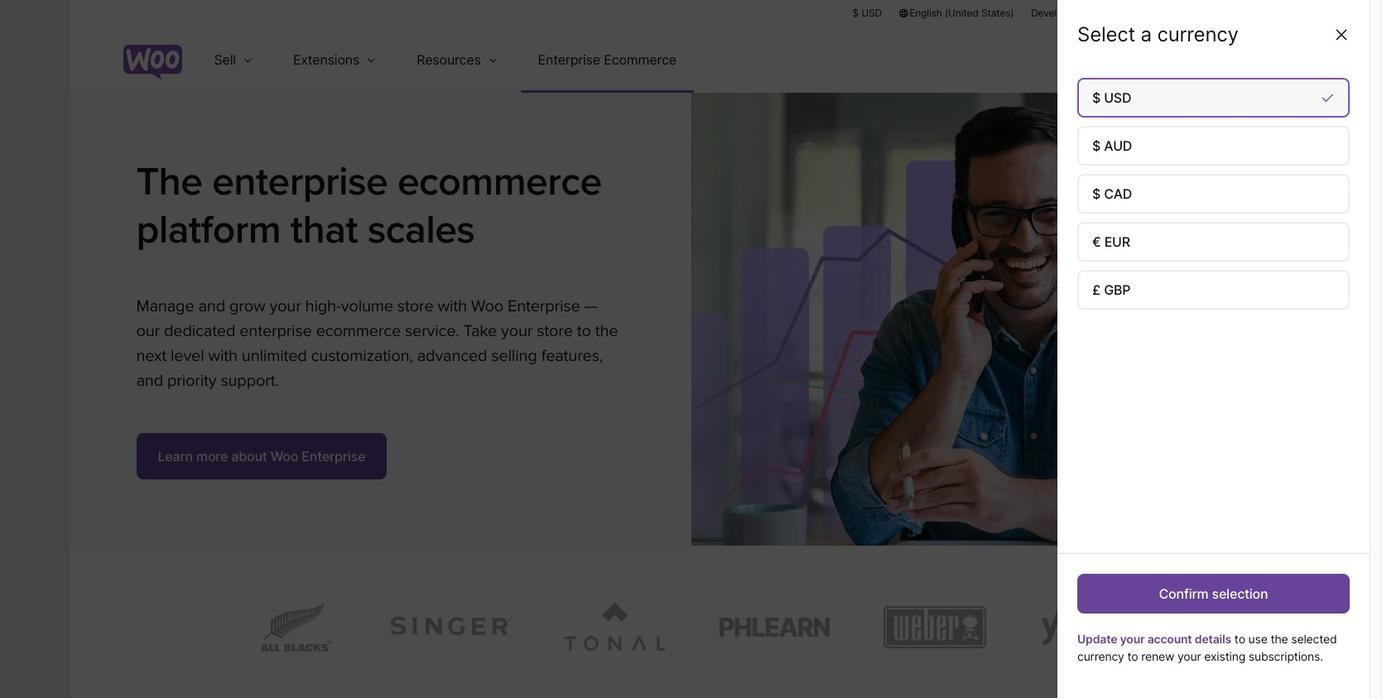 Task type: locate. For each thing, give the bounding box(es) containing it.
$
[[853, 7, 859, 19], [1092, 89, 1101, 106], [1092, 137, 1101, 154], [1092, 186, 1101, 202]]

currency down update
[[1078, 649, 1124, 663]]

the inside to use the selected currency to renew your existing subscriptions.
[[1271, 632, 1288, 646]]

1 vertical spatial $ usd button
[[1078, 78, 1350, 118]]

subscriptions.
[[1249, 649, 1323, 663]]

1 vertical spatial enterprise
[[240, 322, 312, 341]]

woo
[[1085, 7, 1106, 19], [471, 297, 504, 317], [271, 448, 298, 465]]

1 vertical spatial and
[[136, 371, 163, 391]]

sell
[[214, 51, 236, 68]]

1 vertical spatial $ usd
[[1092, 89, 1132, 106]]

currency right a
[[1157, 22, 1239, 46]]

with up service.
[[438, 297, 467, 317]]

woo right on on the top right of the page
[[1085, 7, 1106, 19]]

service.
[[405, 322, 459, 341]]

woo up take
[[471, 297, 504, 317]]

selected
[[1291, 632, 1337, 646]]

update your account details link
[[1078, 632, 1232, 646]]

platform
[[136, 206, 281, 254]]

enterprise ecommerce link
[[518, 27, 696, 93]]

1 vertical spatial woo
[[471, 297, 504, 317]]

1 vertical spatial ecommerce
[[316, 322, 401, 341]]

your up selling
[[501, 322, 533, 341]]

1 vertical spatial the
[[1271, 632, 1288, 646]]

develop on woo
[[1031, 7, 1106, 19]]

$ usd button left the english
[[853, 6, 882, 20]]

with
[[438, 297, 467, 317], [208, 346, 238, 366]]

$ usd left the english
[[853, 7, 882, 19]]

close selector image
[[1333, 27, 1350, 43]]

1 horizontal spatial $ usd
[[1092, 89, 1132, 106]]

to left use
[[1235, 632, 1246, 646]]

store up features,
[[537, 322, 573, 341]]

advanced
[[417, 346, 487, 366]]

the
[[136, 158, 202, 206]]

0 vertical spatial enterprise
[[212, 158, 388, 206]]

1 horizontal spatial the
[[1271, 632, 1288, 646]]

0 horizontal spatial and
[[136, 371, 163, 391]]

high-
[[305, 297, 341, 317]]

$ left aud
[[1092, 137, 1101, 154]]

use
[[1249, 632, 1268, 646]]

search image
[[1191, 46, 1217, 73]]

0 horizontal spatial $ usd
[[853, 7, 882, 19]]

$ usd
[[853, 7, 882, 19], [1092, 89, 1132, 106]]

to use the selected currency to renew your existing subscriptions.
[[1078, 632, 1337, 663]]

on
[[1071, 7, 1083, 19]]

1 vertical spatial to
[[1235, 632, 1246, 646]]

2 horizontal spatial woo
[[1085, 7, 1106, 19]]

to inside manage and grow your high-volume store with woo enterprise — our dedicated enterprise ecommerce service. take your store to the next level with unlimited customization, advanced selling features, and priority support.
[[577, 322, 591, 341]]

open account menu image
[[1233, 46, 1259, 73]]

to left renew
[[1128, 649, 1138, 663]]

the
[[595, 322, 618, 341], [1271, 632, 1288, 646]]

usd
[[861, 7, 882, 19], [1104, 89, 1132, 106]]

aud
[[1104, 137, 1132, 154]]

1 horizontal spatial store
[[537, 322, 573, 341]]

to down — on the top
[[577, 322, 591, 341]]

0 vertical spatial $ usd
[[853, 7, 882, 19]]

1 horizontal spatial woo
[[471, 297, 504, 317]]

with down dedicated
[[208, 346, 238, 366]]

ecommerce
[[398, 158, 602, 206], [316, 322, 401, 341]]

1 horizontal spatial and
[[198, 297, 225, 317]]

enterprise
[[212, 158, 388, 206], [240, 322, 312, 341]]

the up the subscriptions.
[[1271, 632, 1288, 646]]

your
[[270, 297, 301, 317], [501, 322, 533, 341], [1120, 632, 1145, 646], [1178, 649, 1201, 663]]

£ gbp
[[1092, 282, 1131, 298]]

0 vertical spatial currency
[[1157, 22, 1239, 46]]

0 horizontal spatial the
[[595, 322, 618, 341]]

1 vertical spatial enterprise
[[508, 297, 580, 317]]

$ usd button
[[853, 6, 882, 20], [1078, 78, 1350, 118]]

next
[[136, 346, 167, 366]]

enterprise
[[538, 51, 600, 68], [508, 297, 580, 317], [302, 448, 365, 465]]

store up service.
[[397, 297, 434, 317]]

usd left the english
[[861, 7, 882, 19]]

and up dedicated
[[198, 297, 225, 317]]

$ cad button
[[1078, 174, 1350, 214]]

$ left cad
[[1092, 186, 1101, 202]]

customization,
[[311, 346, 413, 366]]

learn
[[158, 448, 193, 465]]

0 vertical spatial to
[[577, 322, 591, 341]]

$ usd inside 'button'
[[1092, 89, 1132, 106]]

and
[[198, 297, 225, 317], [136, 371, 163, 391]]

0 vertical spatial store
[[397, 297, 434, 317]]

€ eur
[[1092, 234, 1130, 250]]

woo right "about"
[[271, 448, 298, 465]]

$ usd button down search image
[[1078, 78, 1350, 118]]

2 horizontal spatial to
[[1235, 632, 1246, 646]]

€ eur button
[[1078, 222, 1350, 262]]

0 horizontal spatial woo
[[271, 448, 298, 465]]

1 vertical spatial usd
[[1104, 89, 1132, 106]]

to
[[577, 322, 591, 341], [1235, 632, 1246, 646], [1128, 649, 1138, 663]]

1 vertical spatial with
[[208, 346, 238, 366]]

—
[[584, 297, 598, 317]]

the down — on the top
[[595, 322, 618, 341]]

currency
[[1157, 22, 1239, 46], [1078, 649, 1124, 663]]

$ usd up $ aud
[[1092, 89, 1132, 106]]

$ up $ aud
[[1092, 89, 1101, 106]]

0 vertical spatial enterprise
[[538, 51, 600, 68]]

0 horizontal spatial with
[[208, 346, 238, 366]]

store
[[397, 297, 434, 317], [537, 322, 573, 341]]

0 vertical spatial the
[[595, 322, 618, 341]]

features,
[[541, 346, 603, 366]]

extensions
[[293, 51, 360, 68]]

details
[[1195, 632, 1232, 646]]

usd up aud
[[1104, 89, 1132, 106]]

renew
[[1141, 649, 1175, 663]]

0 vertical spatial ecommerce
[[398, 158, 602, 206]]

0 horizontal spatial currency
[[1078, 649, 1124, 663]]

1 horizontal spatial usd
[[1104, 89, 1132, 106]]

1 vertical spatial currency
[[1078, 649, 1124, 663]]

0 horizontal spatial usd
[[861, 7, 882, 19]]

0 horizontal spatial $ usd button
[[853, 6, 882, 20]]

currency inside to use the selected currency to renew your existing subscriptions.
[[1078, 649, 1124, 663]]

0 vertical spatial and
[[198, 297, 225, 317]]

0 horizontal spatial to
[[577, 322, 591, 341]]

1 horizontal spatial with
[[438, 297, 467, 317]]

level
[[171, 346, 204, 366]]

account
[[1148, 632, 1192, 646]]

$ usd for $ usd 'button' to the right
[[1092, 89, 1132, 106]]

$ aud button
[[1078, 126, 1350, 166]]

ecommerce inside the enterprise ecommerce platform that scales
[[398, 158, 602, 206]]

$ left the english
[[853, 7, 859, 19]]

and down the next
[[136, 371, 163, 391]]

manage and grow your high-volume store with woo enterprise — our dedicated enterprise ecommerce service. take your store to the next level with unlimited customization, advanced selling features, and priority support.
[[136, 297, 618, 391]]

2 vertical spatial woo
[[271, 448, 298, 465]]

0 vertical spatial $ usd button
[[853, 6, 882, 20]]

english (united states) button
[[898, 6, 1015, 20]]

your down account
[[1178, 649, 1201, 663]]

our
[[136, 322, 160, 341]]

1 horizontal spatial to
[[1128, 649, 1138, 663]]

1 horizontal spatial currency
[[1157, 22, 1239, 46]]



Task type: describe. For each thing, give the bounding box(es) containing it.
1 horizontal spatial $ usd button
[[1078, 78, 1350, 118]]

your up renew
[[1120, 632, 1145, 646]]

about
[[231, 448, 267, 465]]

update
[[1078, 632, 1118, 646]]

0 vertical spatial usd
[[861, 7, 882, 19]]

english
[[910, 7, 942, 19]]

priority
[[167, 371, 217, 391]]

£
[[1092, 282, 1101, 298]]

your left high-
[[270, 297, 301, 317]]

update your account details
[[1078, 632, 1232, 646]]

the inside manage and grow your high-volume store with woo enterprise — our dedicated enterprise ecommerce service. take your store to the next level with unlimited customization, advanced selling features, and priority support.
[[595, 322, 618, 341]]

1 vertical spatial store
[[537, 322, 573, 341]]

0 horizontal spatial store
[[397, 297, 434, 317]]

develop
[[1031, 7, 1068, 19]]

cad
[[1104, 186, 1132, 202]]

0 vertical spatial woo
[[1085, 7, 1106, 19]]

your inside to use the selected currency to renew your existing subscriptions.
[[1178, 649, 1201, 663]]

selling
[[491, 346, 537, 366]]

enterprise inside the enterprise ecommerce platform that scales
[[212, 158, 388, 206]]

scales
[[368, 206, 475, 254]]

take
[[463, 322, 497, 341]]

selection
[[1212, 586, 1268, 602]]

woo inside manage and grow your high-volume store with woo enterprise — our dedicated enterprise ecommerce service. take your store to the next level with unlimited customization, advanced selling features, and priority support.
[[471, 297, 504, 317]]

learn more about woo enterprise
[[158, 448, 365, 465]]

confirm selection
[[1159, 586, 1268, 602]]

unlimited
[[242, 346, 307, 366]]

€
[[1092, 234, 1101, 250]]

that
[[291, 206, 358, 254]]

resources button
[[397, 27, 518, 93]]

0 vertical spatial with
[[438, 297, 467, 317]]

enterprise ecommerce
[[538, 51, 676, 68]]

(united
[[945, 7, 979, 19]]

english (united states)
[[910, 7, 1014, 19]]

select
[[1078, 22, 1136, 46]]

manage
[[136, 297, 194, 317]]

2 vertical spatial enterprise
[[302, 448, 365, 465]]

select a currency
[[1078, 22, 1239, 46]]

$ aud
[[1092, 137, 1132, 154]]

states)
[[981, 7, 1014, 19]]

gbp
[[1104, 282, 1131, 298]]

develop on woo link
[[1031, 6, 1106, 20]]

$ inside button
[[1092, 137, 1101, 154]]

sell button
[[194, 27, 273, 93]]

eur
[[1105, 234, 1130, 250]]

service navigation menu element
[[1161, 33, 1259, 87]]

learn more about woo enterprise link
[[136, 433, 387, 480]]

ecommerce inside manage and grow your high-volume store with woo enterprise — our dedicated enterprise ecommerce service. take your store to the next level with unlimited customization, advanced selling features, and priority support.
[[316, 322, 401, 341]]

a
[[1141, 22, 1152, 46]]

volume
[[341, 297, 393, 317]]

existing
[[1204, 649, 1246, 663]]

$ cad
[[1092, 186, 1132, 202]]

confirm selection button
[[1078, 574, 1350, 614]]

the enterprise ecommerce platform that scales
[[136, 158, 602, 254]]

ecommerce
[[604, 51, 676, 68]]

support.
[[221, 371, 279, 391]]

enterprise inside manage and grow your high-volume store with woo enterprise — our dedicated enterprise ecommerce service. take your store to the next level with unlimited customization, advanced selling features, and priority support.
[[240, 322, 312, 341]]

$ inside button
[[1092, 186, 1101, 202]]

resources
[[417, 51, 481, 68]]

enterprise inside manage and grow your high-volume store with woo enterprise — our dedicated enterprise ecommerce service. take your store to the next level with unlimited customization, advanced selling features, and priority support.
[[508, 297, 580, 317]]

$ usd for top $ usd 'button'
[[853, 7, 882, 19]]

£ gbp button
[[1078, 270, 1350, 310]]

grow
[[229, 297, 265, 317]]

2 vertical spatial to
[[1128, 649, 1138, 663]]

confirm
[[1159, 586, 1209, 602]]

more
[[196, 448, 228, 465]]

extensions button
[[273, 27, 397, 93]]

dedicated
[[164, 322, 235, 341]]



